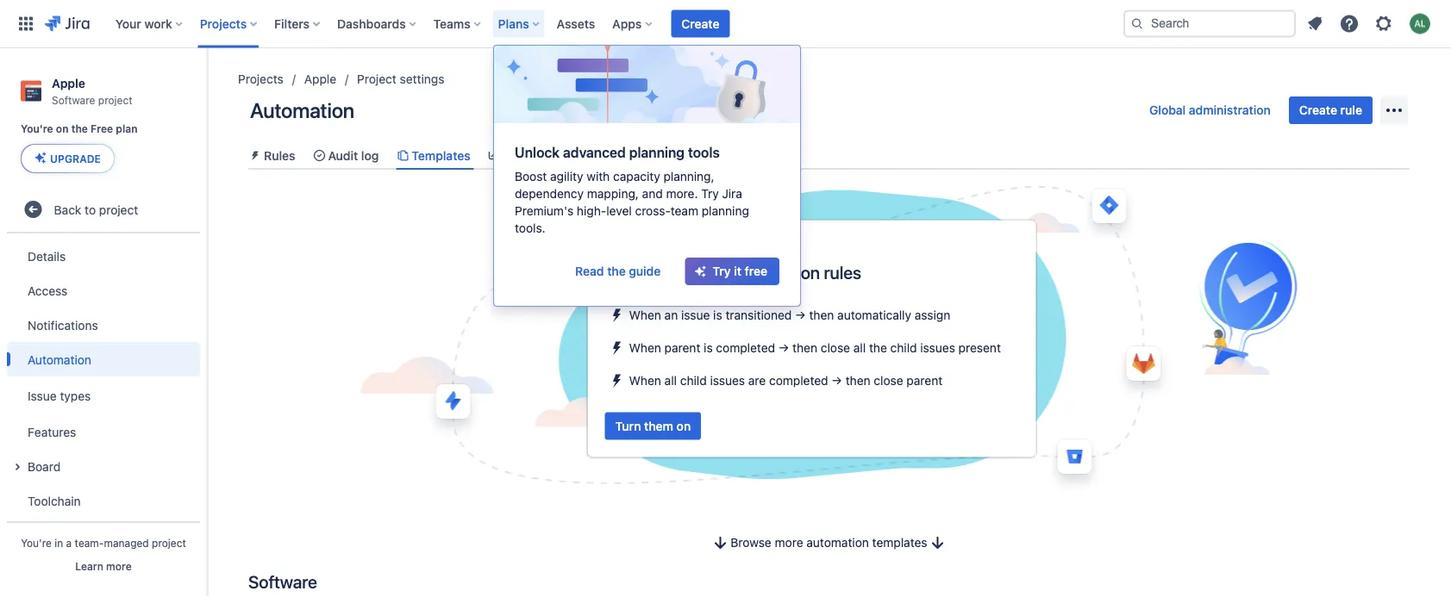 Task type: describe. For each thing, give the bounding box(es) containing it.
you're in a team-managed project
[[21, 537, 186, 549]]

try these simple automation rules
[[605, 263, 861, 283]]

2 vertical spatial →
[[832, 373, 842, 388]]

work
[[144, 16, 172, 31]]

create button
[[671, 10, 730, 38]]

when an issue is transitioned → then automatically assign
[[629, 308, 950, 322]]

0 horizontal spatial child
[[680, 373, 707, 388]]

help image
[[1339, 13, 1360, 34]]

issue
[[681, 308, 710, 322]]

browse more automation templates
[[731, 536, 927, 550]]

plans
[[498, 16, 529, 31]]

toolchain
[[28, 494, 81, 508]]

global administration link
[[1139, 97, 1281, 124]]

1 vertical spatial completed
[[769, 373, 828, 388]]

more for learn
[[106, 560, 132, 572]]

apple for apple software project
[[52, 76, 85, 90]]

when for when an issue is transitioned → then automatically assign
[[629, 308, 661, 322]]

0 horizontal spatial all
[[664, 373, 677, 388]]

software inside apple software project
[[52, 94, 95, 106]]

free
[[91, 123, 113, 135]]

1 vertical spatial automation
[[806, 536, 869, 550]]

issue types link
[[7, 377, 200, 415]]

advanced
[[563, 144, 626, 161]]

1 horizontal spatial all
[[853, 341, 866, 355]]

2 vertical spatial then
[[846, 373, 870, 388]]

learn
[[75, 560, 103, 572]]

with
[[587, 169, 610, 184]]

tab list containing rules
[[241, 141, 1417, 170]]

browse
[[731, 536, 771, 550]]

usage image
[[488, 149, 502, 163]]

automation inside group
[[28, 352, 91, 367]]

2 vertical spatial project
[[152, 537, 186, 549]]

on inside button
[[677, 419, 691, 433]]

read the guide link
[[565, 258, 671, 285]]

when all child issues are completed → then close parent
[[629, 373, 943, 388]]

0 vertical spatial upgrade to jira premium image
[[494, 46, 800, 124]]

read the guide
[[575, 264, 661, 278]]

an
[[664, 308, 678, 322]]

back to project link
[[7, 192, 200, 227]]

global
[[1149, 103, 1186, 117]]

projects for projects popup button
[[200, 16, 247, 31]]

types
[[60, 389, 91, 403]]

notifications link
[[7, 308, 200, 342]]

jira
[[722, 187, 742, 201]]

you're for you're on the free plan
[[21, 123, 53, 135]]

audit log image
[[313, 149, 326, 163]]

plans button
[[493, 10, 546, 38]]

0 vertical spatial planning
[[629, 144, 685, 161]]

2 vertical spatial the
[[869, 341, 887, 355]]

dependency
[[515, 187, 584, 201]]

notifications image
[[1304, 13, 1325, 34]]

usage
[[503, 148, 539, 163]]

settings
[[400, 72, 444, 86]]

to
[[85, 202, 96, 217]]

1 vertical spatial is
[[704, 341, 713, 355]]

appswitcher icon image
[[16, 13, 36, 34]]

access
[[28, 283, 68, 298]]

0 vertical spatial completed
[[716, 341, 775, 355]]

create for create rule
[[1299, 103, 1337, 117]]

assets
[[557, 16, 595, 31]]

audit
[[328, 148, 358, 163]]

are
[[748, 373, 766, 388]]

1 horizontal spatial software
[[248, 572, 317, 592]]

dashboards button
[[332, 10, 423, 38]]

1 horizontal spatial →
[[795, 308, 806, 322]]

upgrade
[[50, 153, 101, 165]]

1 vertical spatial the
[[607, 264, 626, 278]]

0 vertical spatial on
[[56, 123, 69, 135]]

apple for apple
[[304, 72, 336, 86]]

create for create
[[681, 16, 719, 31]]

boost
[[515, 169, 547, 184]]

these
[[633, 263, 676, 283]]

and
[[642, 187, 663, 201]]

agility
[[550, 169, 583, 184]]

search image
[[1130, 17, 1144, 31]]

it
[[734, 264, 741, 278]]

toolchain link
[[7, 484, 200, 518]]

try inside unlock advanced planning tools boost agility with capacity planning, dependency mapping, and more. try jira premium's high-level cross-team planning tools.
[[701, 187, 719, 201]]

0 vertical spatial parent
[[664, 341, 700, 355]]

when parent is completed → then close all the child issues present
[[629, 341, 1001, 355]]

turn them on button
[[605, 413, 701, 440]]

issue types
[[28, 389, 91, 403]]

apple link
[[304, 69, 336, 90]]

more for browse
[[775, 536, 803, 550]]

group containing details
[[7, 234, 200, 558]]

board button
[[7, 449, 200, 484]]

banner containing your work
[[0, 0, 1451, 48]]

mapping,
[[587, 187, 639, 201]]

premium's
[[515, 204, 573, 218]]

project for apple software project
[[98, 94, 132, 106]]

transitioned
[[726, 308, 792, 322]]

tools.
[[515, 221, 545, 235]]

capacity
[[613, 169, 660, 184]]

log
[[361, 148, 379, 163]]

plan
[[116, 123, 138, 135]]

automatically
[[837, 308, 911, 322]]

filters
[[274, 16, 310, 31]]

when for when parent is completed → then close all the child issues present
[[629, 341, 661, 355]]

project settings
[[357, 72, 444, 86]]

back to project
[[54, 202, 138, 217]]

0 horizontal spatial issues
[[710, 373, 745, 388]]

managed
[[104, 537, 149, 549]]

global administration
[[1149, 103, 1271, 117]]

settings image
[[1373, 13, 1394, 34]]

rules
[[264, 148, 295, 163]]

free
[[745, 264, 767, 278]]

learn more button
[[75, 560, 132, 573]]



Task type: vqa. For each thing, say whether or not it's contained in the screenshot.
tree containing Template - How-to guide
no



Task type: locate. For each thing, give the bounding box(es) containing it.
notifications
[[28, 318, 98, 332]]

planning up the capacity
[[629, 144, 685, 161]]

1 horizontal spatial is
[[713, 308, 722, 322]]

project
[[357, 72, 396, 86]]

projects right sidebar navigation image
[[238, 72, 283, 86]]

try inside button
[[712, 264, 731, 278]]

project inside apple software project
[[98, 94, 132, 106]]

when for when all child issues are completed → then close parent
[[629, 373, 661, 388]]

assign
[[915, 308, 950, 322]]

planning
[[629, 144, 685, 161], [702, 204, 749, 218]]

features link
[[7, 415, 200, 449]]

project
[[98, 94, 132, 106], [99, 202, 138, 217], [152, 537, 186, 549]]

guide
[[629, 264, 661, 278]]

in
[[55, 537, 63, 549]]

1 vertical spatial you're
[[21, 537, 52, 549]]

try for these
[[605, 263, 629, 283]]

when left an
[[629, 308, 661, 322]]

1 vertical spatial create
[[1299, 103, 1337, 117]]

is
[[713, 308, 722, 322], [704, 341, 713, 355]]

when up turn them on
[[629, 373, 661, 388]]

apps button
[[607, 10, 659, 38]]

team-
[[75, 537, 104, 549]]

turn them on
[[615, 419, 691, 433]]

create rule
[[1299, 103, 1362, 117]]

apple up the you're on the free plan
[[52, 76, 85, 90]]

is down issue
[[704, 341, 713, 355]]

1 horizontal spatial parent
[[907, 373, 943, 388]]

0 vertical spatial software
[[52, 94, 95, 106]]

parent down assign
[[907, 373, 943, 388]]

upgrade to jira premium image down the apps dropdown button
[[494, 46, 800, 124]]

1 vertical spatial more
[[106, 560, 132, 572]]

actions image
[[1384, 100, 1405, 121]]

you're for you're in a team-managed project
[[21, 537, 52, 549]]

apple software project
[[52, 76, 132, 106]]

0 vertical spatial automation
[[250, 98, 354, 122]]

your
[[115, 16, 141, 31]]

them
[[644, 419, 673, 433]]

project right managed
[[152, 537, 186, 549]]

all up them
[[664, 373, 677, 388]]

→ up when parent is completed → then close all the child issues present
[[795, 308, 806, 322]]

0 vertical spatial child
[[890, 341, 917, 355]]

tools
[[688, 144, 720, 161]]

automation link
[[7, 342, 200, 377]]

2 when from the top
[[629, 341, 661, 355]]

projects link
[[238, 69, 283, 90]]

2 horizontal spatial the
[[869, 341, 887, 355]]

0 vertical spatial all
[[853, 341, 866, 355]]

1 horizontal spatial more
[[775, 536, 803, 550]]

0 horizontal spatial the
[[71, 123, 88, 135]]

create
[[681, 16, 719, 31], [1299, 103, 1337, 117]]

expand image
[[7, 457, 28, 478]]

upgrade to jira premium image inside try it free button
[[693, 265, 707, 278]]

0 horizontal spatial close
[[821, 341, 850, 355]]

→ down when parent is completed → then close all the child issues present
[[832, 373, 842, 388]]

0 vertical spatial is
[[713, 308, 722, 322]]

0 horizontal spatial software
[[52, 94, 95, 106]]

child down assign
[[890, 341, 917, 355]]

primary element
[[10, 0, 1123, 48]]

your work
[[115, 16, 172, 31]]

0 horizontal spatial apple
[[52, 76, 85, 90]]

1 horizontal spatial planning
[[702, 204, 749, 218]]

automation down apple link
[[250, 98, 354, 122]]

then down when an issue is transitioned → then automatically assign
[[792, 341, 817, 355]]

your work button
[[110, 10, 189, 38]]

2 you're from the top
[[21, 537, 52, 549]]

0 vertical spatial when
[[629, 308, 661, 322]]

projects inside projects popup button
[[200, 16, 247, 31]]

Search field
[[1123, 10, 1296, 38]]

0 vertical spatial →
[[795, 308, 806, 322]]

present
[[958, 341, 1001, 355]]

1 horizontal spatial automation
[[250, 98, 354, 122]]

level
[[606, 204, 632, 218]]

back
[[54, 202, 81, 217]]

1 vertical spatial on
[[677, 419, 691, 433]]

templates image
[[396, 149, 410, 163]]

create rule button
[[1289, 97, 1373, 124]]

3 when from the top
[[629, 373, 661, 388]]

tab list
[[241, 141, 1417, 170]]

parent down an
[[664, 341, 700, 355]]

1 vertical spatial software
[[248, 572, 317, 592]]

rules image
[[248, 149, 262, 163]]

more down managed
[[106, 560, 132, 572]]

then down when parent is completed → then close all the child issues present
[[846, 373, 870, 388]]

when
[[629, 308, 661, 322], [629, 341, 661, 355], [629, 373, 661, 388]]

the left free
[[71, 123, 88, 135]]

try left it
[[712, 264, 731, 278]]

1 vertical spatial project
[[99, 202, 138, 217]]

0 vertical spatial you're
[[21, 123, 53, 135]]

access link
[[7, 273, 200, 308]]

1 horizontal spatial close
[[874, 373, 903, 388]]

1 vertical spatial then
[[792, 341, 817, 355]]

simple
[[679, 263, 730, 283]]

0 vertical spatial automation
[[734, 263, 820, 283]]

apple inside apple software project
[[52, 76, 85, 90]]

1 horizontal spatial on
[[677, 419, 691, 433]]

features
[[28, 425, 76, 439]]

board
[[28, 459, 61, 474]]

all
[[853, 341, 866, 355], [664, 373, 677, 388]]

a
[[66, 537, 72, 549]]

details link
[[7, 239, 200, 273]]

try it free
[[712, 264, 767, 278]]

project right to
[[99, 202, 138, 217]]

create inside create rule button
[[1299, 103, 1337, 117]]

on up upgrade button
[[56, 123, 69, 135]]

learn more
[[75, 560, 132, 572]]

rule
[[1340, 103, 1362, 117]]

projects button
[[195, 10, 264, 38]]

issue
[[28, 389, 57, 403]]

2 vertical spatial when
[[629, 373, 661, 388]]

sidebar navigation image
[[188, 69, 226, 103]]

projects up sidebar navigation image
[[200, 16, 247, 31]]

1 vertical spatial child
[[680, 373, 707, 388]]

completed
[[716, 341, 775, 355], [769, 373, 828, 388]]

0 horizontal spatial planning
[[629, 144, 685, 161]]

0 vertical spatial projects
[[200, 16, 247, 31]]

1 horizontal spatial apple
[[304, 72, 336, 86]]

0 vertical spatial the
[[71, 123, 88, 135]]

0 horizontal spatial parent
[[664, 341, 700, 355]]

high-
[[577, 204, 606, 218]]

group
[[7, 234, 200, 558]]

upgrade to jira premium image
[[494, 46, 800, 124], [693, 265, 707, 278]]

1 vertical spatial all
[[664, 373, 677, 388]]

1 when from the top
[[629, 308, 661, 322]]

teams button
[[428, 10, 488, 38]]

try right read
[[605, 263, 629, 283]]

1 horizontal spatial the
[[607, 264, 626, 278]]

1 vertical spatial when
[[629, 341, 661, 355]]

2 horizontal spatial →
[[832, 373, 842, 388]]

cross-
[[635, 204, 671, 218]]

project settings link
[[357, 69, 444, 90]]

apple left project
[[304, 72, 336, 86]]

apps
[[612, 16, 642, 31]]

banner
[[0, 0, 1451, 48]]

all down automatically
[[853, 341, 866, 355]]

issues left are
[[710, 373, 745, 388]]

on
[[56, 123, 69, 135], [677, 419, 691, 433]]

0 horizontal spatial automation
[[28, 352, 91, 367]]

1 vertical spatial automation
[[28, 352, 91, 367]]

0 vertical spatial more
[[775, 536, 803, 550]]

try it free button
[[685, 258, 779, 285]]

unlock advanced planning tools boost agility with capacity planning, dependency mapping, and more. try jira premium's high-level cross-team planning tools.
[[515, 144, 749, 235]]

teams
[[433, 16, 470, 31]]

0 vertical spatial issues
[[920, 341, 955, 355]]

unlock
[[515, 144, 560, 161]]

1 vertical spatial parent
[[907, 373, 943, 388]]

issues down assign
[[920, 341, 955, 355]]

planning down jira
[[702, 204, 749, 218]]

try left jira
[[701, 187, 719, 201]]

more right browse
[[775, 536, 803, 550]]

you're up upgrade button
[[21, 123, 53, 135]]

project up plan
[[98, 94, 132, 106]]

upgrade button
[[22, 145, 114, 173]]

create inside 'create' button
[[681, 16, 719, 31]]

1 vertical spatial planning
[[702, 204, 749, 218]]

0 horizontal spatial →
[[778, 341, 789, 355]]

the down automatically
[[869, 341, 887, 355]]

rules
[[824, 263, 861, 283]]

1 horizontal spatial child
[[890, 341, 917, 355]]

then up when parent is completed → then close all the child issues present
[[809, 308, 834, 322]]

1 horizontal spatial create
[[1299, 103, 1337, 117]]

administration
[[1189, 103, 1271, 117]]

filters button
[[269, 10, 327, 38]]

completed up are
[[716, 341, 775, 355]]

completed down when parent is completed → then close all the child issues present
[[769, 373, 828, 388]]

you're left in
[[21, 537, 52, 549]]

jira image
[[45, 13, 89, 34], [45, 13, 89, 34]]

apple
[[304, 72, 336, 86], [52, 76, 85, 90]]

your profile and settings image
[[1410, 13, 1430, 34]]

project for back to project
[[99, 202, 138, 217]]

0 horizontal spatial create
[[681, 16, 719, 31]]

1 vertical spatial close
[[874, 373, 903, 388]]

dashboards
[[337, 16, 406, 31]]

0 vertical spatial create
[[681, 16, 719, 31]]

automation down notifications
[[28, 352, 91, 367]]

automation up when an issue is transitioned → then automatically assign
[[734, 263, 820, 283]]

0 horizontal spatial more
[[106, 560, 132, 572]]

1 you're from the top
[[21, 123, 53, 135]]

0 horizontal spatial on
[[56, 123, 69, 135]]

1 horizontal spatial issues
[[920, 341, 955, 355]]

more inside button
[[106, 560, 132, 572]]

1 vertical spatial projects
[[238, 72, 283, 86]]

projects for the projects link
[[238, 72, 283, 86]]

when down these
[[629, 341, 661, 355]]

on right them
[[677, 419, 691, 433]]

planning,
[[663, 169, 714, 184]]

the
[[71, 123, 88, 135], [607, 264, 626, 278], [869, 341, 887, 355]]

team
[[671, 204, 698, 218]]

1 vertical spatial →
[[778, 341, 789, 355]]

child up turn them on
[[680, 373, 707, 388]]

templates
[[872, 536, 927, 550]]

details
[[28, 249, 66, 263]]

1 vertical spatial upgrade to jira premium image
[[693, 265, 707, 278]]

0 horizontal spatial is
[[704, 341, 713, 355]]

0 vertical spatial project
[[98, 94, 132, 106]]

create right the apps dropdown button
[[681, 16, 719, 31]]

→ up when all child issues are completed → then close parent
[[778, 341, 789, 355]]

audit log
[[328, 148, 379, 163]]

try for it
[[712, 264, 731, 278]]

0 vertical spatial close
[[821, 341, 850, 355]]

assets link
[[551, 10, 600, 38]]

upgrade to jira premium image left it
[[693, 265, 707, 278]]

automation left the templates
[[806, 536, 869, 550]]

0 vertical spatial then
[[809, 308, 834, 322]]

the right read
[[607, 264, 626, 278]]

create left rule at right
[[1299, 103, 1337, 117]]

1 vertical spatial issues
[[710, 373, 745, 388]]

you're
[[21, 123, 53, 135], [21, 537, 52, 549]]

issues
[[920, 341, 955, 355], [710, 373, 745, 388]]

is right issue
[[713, 308, 722, 322]]

you're on the free plan
[[21, 123, 138, 135]]



